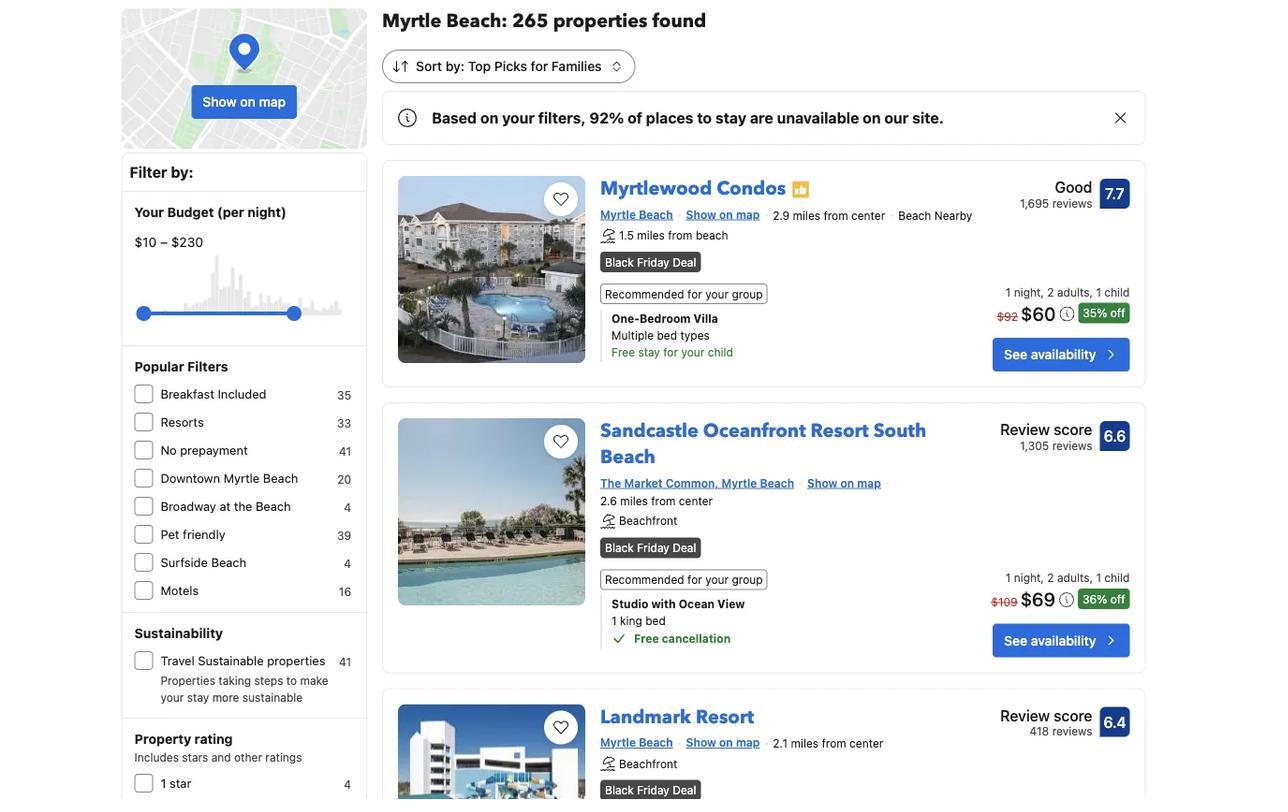 Task type: locate. For each thing, give the bounding box(es) containing it.
1 see from the top
[[1004, 347, 1028, 363]]

see availability down the $69
[[1004, 633, 1096, 648]]

0 horizontal spatial by:
[[171, 163, 194, 181]]

landmark resort image
[[398, 705, 586, 801]]

1 vertical spatial 4
[[344, 557, 351, 570]]

review for landmark resort
[[1001, 707, 1050, 725]]

black friday deal down 2.6 miles from center
[[605, 542, 696, 555]]

1 beachfront from the top
[[619, 515, 678, 528]]

1 vertical spatial recommended
[[605, 574, 685, 587]]

1 2 from the top
[[1048, 286, 1054, 299]]

beach
[[639, 208, 673, 221], [899, 209, 932, 222], [601, 445, 656, 471], [263, 472, 298, 486], [760, 477, 794, 490], [256, 500, 291, 514], [211, 556, 247, 570], [639, 737, 673, 750]]

1 black from the top
[[605, 256, 634, 269]]

based
[[432, 109, 477, 127]]

show on map inside button
[[203, 94, 286, 110]]

miles right 2.9
[[793, 209, 821, 222]]

off
[[1111, 307, 1126, 320], [1111, 593, 1126, 606]]

36%
[[1083, 593, 1108, 606]]

by: left top
[[446, 59, 465, 74]]

2 score from the top
[[1054, 707, 1093, 725]]

deal down 1.5 miles from beach
[[673, 256, 696, 269]]

bed
[[657, 329, 677, 342], [646, 615, 666, 628]]

2 group from the top
[[732, 574, 763, 587]]

review inside review score 1,305 reviews
[[1001, 421, 1050, 439]]

1 vertical spatial reviews
[[1053, 439, 1093, 453]]

2 beachfront from the top
[[619, 758, 678, 771]]

to
[[697, 109, 712, 127], [286, 674, 297, 688]]

miles
[[793, 209, 821, 222], [637, 229, 665, 242], [620, 495, 648, 508], [791, 738, 819, 751]]

to left make
[[286, 674, 297, 688]]

myrtlewood condos
[[601, 176, 786, 202]]

properties up make
[[267, 654, 325, 668]]

your down types
[[681, 346, 705, 359]]

41 down 16
[[339, 656, 351, 669]]

reviews inside review score 1,305 reviews
[[1053, 439, 1093, 453]]

2 reviews from the top
[[1053, 439, 1093, 453]]

2 up the $69
[[1048, 572, 1054, 585]]

see down $92
[[1004, 347, 1028, 363]]

stars
[[182, 751, 208, 764]]

free down multiple
[[612, 346, 635, 359]]

review score element left 6.6
[[1001, 419, 1093, 441]]

1 vertical spatial stay
[[638, 346, 660, 359]]

friday
[[637, 256, 670, 269], [637, 542, 670, 555], [637, 784, 670, 798]]

1 vertical spatial review score element
[[1001, 705, 1093, 727]]

center
[[852, 209, 886, 222], [679, 495, 713, 508], [850, 738, 884, 751]]

myrtle beach down landmark
[[601, 737, 673, 750]]

35%
[[1083, 307, 1108, 320]]

1 vertical spatial 41
[[339, 656, 351, 669]]

1 recommended for your group from the top
[[605, 288, 763, 301]]

show inside button
[[203, 94, 237, 110]]

2 black friday deal from the top
[[605, 542, 696, 555]]

, up $60
[[1041, 286, 1044, 299]]

properties taking steps to make your stay more sustainable
[[161, 674, 328, 704]]

reviews down good
[[1053, 197, 1093, 210]]

see availability link down the $69
[[993, 624, 1130, 658]]

from left beach
[[668, 229, 693, 242]]

0 vertical spatial review score element
[[1001, 419, 1093, 441]]

1 availability from the top
[[1031, 347, 1096, 363]]

bed down with
[[646, 615, 666, 628]]

review score 1,305 reviews
[[1001, 421, 1093, 453]]

35
[[337, 389, 351, 402]]

0 vertical spatial deal
[[673, 256, 696, 269]]

to right 'places'
[[697, 109, 712, 127]]

1 vertical spatial to
[[286, 674, 297, 688]]

1 see availability link from the top
[[993, 338, 1130, 372]]

myrtle beach up "1.5"
[[601, 208, 673, 221]]

0 vertical spatial 2
[[1048, 286, 1054, 299]]

see availability down $60
[[1004, 347, 1096, 363]]

this property is part of our preferred partner program. it's committed to providing excellent service and good value. it'll pay us a higher commission if you make a booking. image
[[792, 180, 811, 199], [792, 180, 811, 199]]

show on map for 6.4
[[686, 737, 760, 750]]

1 vertical spatial black
[[605, 542, 634, 555]]

7.7
[[1106, 185, 1125, 203]]

1 vertical spatial myrtle beach
[[601, 737, 673, 750]]

types
[[681, 329, 710, 342]]

friday for landmark
[[637, 784, 670, 798]]

for inside one-bedroom villa multiple bed types free stay for your child
[[663, 346, 678, 359]]

2 review from the top
[[1001, 707, 1050, 725]]

1 vertical spatial center
[[679, 495, 713, 508]]

1 vertical spatial by:
[[171, 163, 194, 181]]

0 vertical spatial 1 night , 2 adults , 1 child
[[1006, 286, 1130, 299]]

2.6 miles from center
[[601, 495, 713, 508]]

bed down bedroom
[[657, 329, 677, 342]]

from right 2.9
[[824, 209, 848, 222]]

your up "view"
[[706, 574, 729, 587]]

0 vertical spatial night
[[1014, 286, 1041, 299]]

night up $60
[[1014, 286, 1041, 299]]

4 for surfside beach
[[344, 557, 351, 570]]

1 recommended from the top
[[605, 288, 685, 301]]

downtown myrtle beach
[[161, 472, 298, 486]]

41 up 20
[[339, 445, 351, 458]]

2 vertical spatial center
[[850, 738, 884, 751]]

ocean
[[679, 598, 715, 611]]

0 horizontal spatial to
[[286, 674, 297, 688]]

0 vertical spatial adults
[[1058, 286, 1090, 299]]

properties up families
[[553, 8, 648, 34]]

1 vertical spatial deal
[[673, 542, 696, 555]]

resort inside sandcastle oceanfront resort south beach
[[811, 419, 869, 445]]

,
[[1041, 286, 1044, 299], [1090, 286, 1093, 299], [1041, 572, 1044, 585], [1090, 572, 1093, 585]]

1 night from the top
[[1014, 286, 1041, 299]]

show on map for 6.6
[[808, 477, 881, 490]]

2.9
[[773, 209, 790, 222]]

1 vertical spatial child
[[708, 346, 733, 359]]

beachfront down landmark
[[619, 758, 678, 771]]

myrtle up the the
[[224, 472, 260, 486]]

friendly
[[183, 528, 225, 542]]

reviews inside the review score 418 reviews
[[1053, 725, 1093, 738]]

1 see availability from the top
[[1004, 347, 1096, 363]]

2 vertical spatial stay
[[187, 691, 209, 704]]

1 group from the top
[[732, 288, 763, 301]]

review score element
[[1001, 419, 1093, 441], [1001, 705, 1093, 727]]

miles down market
[[620, 495, 648, 508]]

2 see availability link from the top
[[993, 624, 1130, 658]]

2 recommended for your group from the top
[[605, 574, 763, 587]]

4
[[344, 501, 351, 514], [344, 557, 351, 570], [344, 778, 351, 792]]

black down "1.5"
[[605, 256, 634, 269]]

scored 6.4 element
[[1100, 707, 1130, 737]]

2 vertical spatial deal
[[673, 784, 696, 798]]

, up the 36%
[[1090, 572, 1093, 585]]

sandcastle oceanfront resort south beach image
[[398, 419, 586, 606]]

group for $60
[[732, 288, 763, 301]]

0 vertical spatial group
[[732, 288, 763, 301]]

popular
[[134, 359, 184, 375]]

no
[[161, 444, 177, 458]]

1 vertical spatial recommended for your group
[[605, 574, 763, 587]]

0 vertical spatial black
[[605, 256, 634, 269]]

1 night , 2 adults , 1 child up the 36%
[[1006, 572, 1130, 585]]

1 vertical spatial see availability link
[[993, 624, 1130, 658]]

2 vertical spatial black friday deal
[[605, 784, 696, 798]]

1 black friday deal from the top
[[605, 256, 696, 269]]

beach nearby
[[899, 209, 973, 222]]

center for resort
[[850, 738, 884, 751]]

1 vertical spatial adults
[[1058, 572, 1090, 585]]

beach up 'broadway at the beach'
[[263, 472, 298, 486]]

unavailable
[[777, 109, 859, 127]]

your
[[502, 109, 535, 127], [706, 288, 729, 301], [681, 346, 705, 359], [706, 574, 729, 587], [161, 691, 184, 704]]

surfside beach
[[161, 556, 247, 570]]

0 vertical spatial review
[[1001, 421, 1050, 439]]

1.5 miles from beach
[[619, 229, 728, 242]]

child up 36% off
[[1105, 572, 1130, 585]]

sustainable
[[198, 654, 264, 668]]

recommended for your group up studio with ocean view
[[605, 574, 763, 587]]

child for $69
[[1105, 572, 1130, 585]]

2 2 from the top
[[1048, 572, 1054, 585]]

studio
[[612, 598, 649, 611]]

0 vertical spatial myrtle beach
[[601, 208, 673, 221]]

myrtle down landmark
[[601, 737, 636, 750]]

deal
[[673, 256, 696, 269], [673, 542, 696, 555], [673, 784, 696, 798]]

motels
[[161, 584, 199, 598]]

0 vertical spatial to
[[697, 109, 712, 127]]

night
[[1014, 286, 1041, 299], [1014, 572, 1041, 585]]

1 vertical spatial availability
[[1031, 633, 1096, 648]]

friday down 1.5 miles from beach
[[637, 256, 670, 269]]

deal down landmark resort
[[673, 784, 696, 798]]

center right 2.1 at right bottom
[[850, 738, 884, 751]]

1 vertical spatial free
[[634, 633, 659, 646]]

1 vertical spatial group
[[732, 574, 763, 587]]

1 review from the top
[[1001, 421, 1050, 439]]

2 myrtle beach from the top
[[601, 737, 673, 750]]

1 reviews from the top
[[1053, 197, 1093, 210]]

center left beach nearby
[[852, 209, 886, 222]]

1 vertical spatial friday
[[637, 542, 670, 555]]

miles for 6.6
[[620, 495, 648, 508]]

adults up 35%
[[1058, 286, 1090, 299]]

recommended for your group up bedroom
[[605, 288, 763, 301]]

2 review score element from the top
[[1001, 705, 1093, 727]]

myrtlewood
[[601, 176, 712, 202]]

2 41 from the top
[[339, 656, 351, 669]]

deal for landmark
[[673, 784, 696, 798]]

2 see from the top
[[1004, 633, 1028, 648]]

score inside the review score 418 reviews
[[1054, 707, 1093, 725]]

0 vertical spatial score
[[1054, 421, 1093, 439]]

0 vertical spatial bed
[[657, 329, 677, 342]]

resort left south
[[811, 419, 869, 445]]

night for $69
[[1014, 572, 1041, 585]]

black down landmark
[[605, 784, 634, 798]]

see down $109
[[1004, 633, 1028, 648]]

1 vertical spatial score
[[1054, 707, 1093, 725]]

1 horizontal spatial resort
[[811, 419, 869, 445]]

2 for $69
[[1048, 572, 1054, 585]]

1 deal from the top
[[673, 256, 696, 269]]

landmark resort link
[[601, 697, 754, 730]]

see availability
[[1004, 347, 1096, 363], [1004, 633, 1096, 648]]

16
[[339, 585, 351, 599]]

0 vertical spatial see availability link
[[993, 338, 1130, 372]]

1 4 from the top
[[344, 501, 351, 514]]

0 vertical spatial recommended for your group
[[605, 288, 763, 301]]

map for 6.6
[[857, 477, 881, 490]]

reviews right 1,305
[[1053, 439, 1093, 453]]

resort right landmark
[[696, 705, 754, 730]]

2 vertical spatial 4
[[344, 778, 351, 792]]

0 horizontal spatial stay
[[187, 691, 209, 704]]

view
[[718, 598, 745, 611]]

1 vertical spatial see
[[1004, 633, 1028, 648]]

black friday deal
[[605, 256, 696, 269], [605, 542, 696, 555], [605, 784, 696, 798]]

search results updated. myrtle beach: 265 properties found. applied filters: $10 – $230 (per night). element
[[382, 8, 1146, 35]]

from for 7.7
[[824, 209, 848, 222]]

1 review score element from the top
[[1001, 419, 1093, 441]]

pet
[[161, 528, 179, 542]]

properties
[[161, 674, 215, 688]]

group
[[144, 299, 342, 329]]

2 deal from the top
[[673, 542, 696, 555]]

2 for $60
[[1048, 286, 1054, 299]]

night)
[[248, 205, 287, 220]]

our
[[885, 109, 909, 127]]

adults up the 36%
[[1058, 572, 1090, 585]]

39
[[337, 529, 351, 542]]

2 vertical spatial friday
[[637, 784, 670, 798]]

0 vertical spatial black friday deal
[[605, 256, 696, 269]]

1 vertical spatial night
[[1014, 572, 1041, 585]]

from right 2.1 at right bottom
[[822, 738, 847, 751]]

off right 35%
[[1111, 307, 1126, 320]]

night up the $69
[[1014, 572, 1041, 585]]

0 vertical spatial 41
[[339, 445, 351, 458]]

2 availability from the top
[[1031, 633, 1096, 648]]

reviews for sandcastle oceanfront resort south beach
[[1053, 439, 1093, 453]]

1 night , 2 adults , 1 child up 35%
[[1006, 286, 1130, 299]]

beach:
[[446, 8, 508, 34]]

0 vertical spatial free
[[612, 346, 635, 359]]

1 horizontal spatial by:
[[446, 59, 465, 74]]

resort inside 'link'
[[696, 705, 754, 730]]

review up 1,305
[[1001, 421, 1050, 439]]

stay
[[716, 109, 747, 127], [638, 346, 660, 359], [187, 691, 209, 704]]

map for 6.4
[[736, 737, 760, 750]]

good
[[1055, 178, 1093, 196]]

4 for 1 star
[[344, 778, 351, 792]]

2 recommended from the top
[[605, 574, 685, 587]]

1 vertical spatial resort
[[696, 705, 754, 730]]

black down '2.6'
[[605, 542, 634, 555]]

off right the 36%
[[1111, 593, 1126, 606]]

2 vertical spatial child
[[1105, 572, 1130, 585]]

found
[[652, 8, 707, 34]]

$69
[[1021, 589, 1056, 611]]

1 vertical spatial 1 night , 2 adults , 1 child
[[1006, 572, 1130, 585]]

myrtlewood condos image
[[398, 176, 586, 363]]

2 friday from the top
[[637, 542, 670, 555]]

0 vertical spatial beachfront
[[619, 515, 678, 528]]

0 vertical spatial friday
[[637, 256, 670, 269]]

1 horizontal spatial to
[[697, 109, 712, 127]]

recommended up one-
[[605, 288, 685, 301]]

33
[[337, 417, 351, 430]]

show for 6.6
[[808, 477, 838, 490]]

friday down 2.6 miles from center
[[637, 542, 670, 555]]

pet friendly
[[161, 528, 225, 542]]

group up "view"
[[732, 574, 763, 587]]

free cancellation
[[634, 633, 731, 646]]

for down bedroom
[[663, 346, 678, 359]]

properties
[[553, 8, 648, 34], [267, 654, 325, 668]]

3 black from the top
[[605, 784, 634, 798]]

deal down 2.6 miles from center
[[673, 542, 696, 555]]

stay down multiple
[[638, 346, 660, 359]]

for
[[531, 59, 548, 74], [688, 288, 702, 301], [663, 346, 678, 359], [688, 574, 702, 587]]

on
[[240, 94, 256, 110], [481, 109, 499, 127], [863, 109, 881, 127], [719, 208, 733, 221], [841, 477, 854, 490], [719, 737, 733, 750]]

score inside review score 1,305 reviews
[[1054, 421, 1093, 439]]

1 horizontal spatial stay
[[638, 346, 660, 359]]

from
[[824, 209, 848, 222], [668, 229, 693, 242], [651, 495, 676, 508], [822, 738, 847, 751]]

1 vertical spatial see availability
[[1004, 633, 1096, 648]]

0 vertical spatial availability
[[1031, 347, 1096, 363]]

property
[[134, 732, 191, 748]]

2 up $60
[[1048, 286, 1054, 299]]

0 vertical spatial by:
[[446, 59, 465, 74]]

1 vertical spatial off
[[1111, 593, 1126, 606]]

1 vertical spatial 2
[[1048, 572, 1054, 585]]

41
[[339, 445, 351, 458], [339, 656, 351, 669]]

$10
[[134, 235, 157, 250]]

3 black friday deal from the top
[[605, 784, 696, 798]]

reviews right 418
[[1053, 725, 1093, 738]]

see availability link down $60
[[993, 338, 1130, 372]]

1
[[1006, 286, 1011, 299], [1096, 286, 1102, 299], [1006, 572, 1011, 585], [1096, 572, 1102, 585], [612, 615, 617, 628], [161, 777, 166, 791]]

2 see availability from the top
[[1004, 633, 1096, 648]]

free down 1 king bed
[[634, 633, 659, 646]]

3 4 from the top
[[344, 778, 351, 792]]

0 vertical spatial child
[[1105, 286, 1130, 299]]

child down types
[[708, 346, 733, 359]]

review up 418
[[1001, 707, 1050, 725]]

common,
[[666, 477, 719, 490]]

2 1 night , 2 adults , 1 child from the top
[[1006, 572, 1130, 585]]

stay down properties
[[187, 691, 209, 704]]

myrtle
[[382, 8, 442, 34], [601, 208, 636, 221], [224, 472, 260, 486], [722, 477, 757, 490], [601, 737, 636, 750]]

1 adults from the top
[[1058, 286, 1090, 299]]

1 off from the top
[[1111, 307, 1126, 320]]

friday down landmark
[[637, 784, 670, 798]]

2 adults from the top
[[1058, 572, 1090, 585]]

2 vertical spatial reviews
[[1053, 725, 1093, 738]]

0 vertical spatial 4
[[344, 501, 351, 514]]

miles for 6.4
[[791, 738, 819, 751]]

1 star
[[161, 777, 191, 791]]

3 deal from the top
[[673, 784, 696, 798]]

from down market
[[651, 495, 676, 508]]

from for 6.4
[[822, 738, 847, 751]]

2 night from the top
[[1014, 572, 1041, 585]]

1 1 night , 2 adults , 1 child from the top
[[1006, 286, 1130, 299]]

stay left are at the right top of page
[[716, 109, 747, 127]]

2 4 from the top
[[344, 557, 351, 570]]

by: for sort
[[446, 59, 465, 74]]

travel sustainable properties
[[161, 654, 325, 668]]

from for 6.6
[[651, 495, 676, 508]]

0 vertical spatial see availability
[[1004, 347, 1096, 363]]

bed inside one-bedroom villa multiple bed types free stay for your child
[[657, 329, 677, 342]]

2 black from the top
[[605, 542, 634, 555]]

1 myrtle beach from the top
[[601, 208, 673, 221]]

1 vertical spatial review
[[1001, 707, 1050, 725]]

1 vertical spatial black friday deal
[[605, 542, 696, 555]]

1 score from the top
[[1054, 421, 1093, 439]]

0 vertical spatial reviews
[[1053, 197, 1093, 210]]

score left 6.6
[[1054, 421, 1093, 439]]

child up 35% off
[[1105, 286, 1130, 299]]

2.1 miles from center
[[773, 738, 884, 751]]

score
[[1054, 421, 1093, 439], [1054, 707, 1093, 725]]

child
[[1105, 286, 1130, 299], [708, 346, 733, 359], [1105, 572, 1130, 585]]

3 reviews from the top
[[1053, 725, 1093, 738]]

$10 – $230
[[134, 235, 203, 250]]

0 horizontal spatial resort
[[696, 705, 754, 730]]

0 vertical spatial resort
[[811, 419, 869, 445]]

recommended for your group
[[605, 288, 763, 301], [605, 574, 763, 587]]

see for $60
[[1004, 347, 1028, 363]]

show on map for 7.7
[[686, 208, 760, 221]]

the
[[234, 500, 252, 514]]

beachfront down 2.6 miles from center
[[619, 515, 678, 528]]

nearby
[[935, 209, 973, 222]]

0 vertical spatial off
[[1111, 307, 1126, 320]]

black friday deal down 1.5 miles from beach
[[605, 256, 696, 269]]

your inside one-bedroom villa multiple bed types free stay for your child
[[681, 346, 705, 359]]

miles right 2.1 at right bottom
[[791, 738, 819, 751]]

child for $60
[[1105, 286, 1130, 299]]

0 horizontal spatial properties
[[267, 654, 325, 668]]

0 vertical spatial see
[[1004, 347, 1028, 363]]

3 friday from the top
[[637, 784, 670, 798]]

review
[[1001, 421, 1050, 439], [1001, 707, 1050, 725]]

1 41 from the top
[[339, 445, 351, 458]]

0 vertical spatial recommended
[[605, 288, 685, 301]]

to inside properties taking steps to make your stay more sustainable
[[286, 674, 297, 688]]

beach down myrtlewood
[[639, 208, 673, 221]]

2 off from the top
[[1111, 593, 1126, 606]]

1 vertical spatial beachfront
[[619, 758, 678, 771]]

0 vertical spatial properties
[[553, 8, 648, 34]]

2 vertical spatial black
[[605, 784, 634, 798]]

$109
[[991, 596, 1018, 609]]

black friday deal down landmark
[[605, 784, 696, 798]]

myrtle beach
[[601, 208, 673, 221], [601, 737, 673, 750]]

0 vertical spatial stay
[[716, 109, 747, 127]]

1 vertical spatial properties
[[267, 654, 325, 668]]

review inside the review score 418 reviews
[[1001, 707, 1050, 725]]

score left 6.4
[[1054, 707, 1093, 725]]

center down the market common, myrtle beach
[[679, 495, 713, 508]]

availability down $60
[[1031, 347, 1096, 363]]



Task type: vqa. For each thing, say whether or not it's contained in the screenshot.


Task type: describe. For each thing, give the bounding box(es) containing it.
stay inside one-bedroom villa multiple bed types free stay for your child
[[638, 346, 660, 359]]

filters,
[[538, 109, 586, 127]]

steps
[[254, 674, 283, 688]]

beachfront for landmark resort
[[619, 758, 678, 771]]

bedroom
[[640, 312, 691, 325]]

deal for sandcastle
[[673, 542, 696, 555]]

included
[[218, 387, 267, 401]]

92%
[[590, 109, 624, 127]]

studio with ocean view link
[[612, 596, 928, 613]]

filter by:
[[130, 163, 194, 181]]

1,695
[[1020, 197, 1049, 210]]

miles right "1.5"
[[637, 229, 665, 242]]

beach right the the
[[256, 500, 291, 514]]

the
[[601, 477, 621, 490]]

stay inside properties taking steps to make your stay more sustainable
[[187, 691, 209, 704]]

filter
[[130, 163, 167, 181]]

map for 7.7
[[736, 208, 760, 221]]

multiple
[[612, 329, 654, 342]]

, up the $69
[[1041, 572, 1044, 585]]

king
[[620, 615, 642, 628]]

sustainable
[[242, 691, 303, 704]]

map inside button
[[259, 94, 286, 110]]

recommended for $69
[[605, 574, 685, 587]]

for right the picks
[[531, 59, 548, 74]]

1 night , 2 adults , 1 child for $60
[[1006, 286, 1130, 299]]

availability for $60
[[1031, 347, 1096, 363]]

market
[[624, 477, 663, 490]]

1 up 35%
[[1096, 286, 1102, 299]]

show on map button
[[191, 85, 297, 119]]

recommended for $60
[[605, 288, 685, 301]]

breakfast included
[[161, 387, 267, 401]]

friday for sandcastle
[[637, 542, 670, 555]]

make
[[300, 674, 328, 688]]

1 king bed
[[612, 615, 666, 628]]

landmark resort
[[601, 705, 754, 730]]

black for sandcastle oceanfront resort south beach
[[605, 542, 634, 555]]

1 horizontal spatial properties
[[553, 8, 648, 34]]

show for 7.7
[[686, 208, 716, 221]]

based on your filters, 92% of places to stay are unavailable on our site.
[[432, 109, 944, 127]]

beach down landmark
[[639, 737, 673, 750]]

more
[[212, 691, 239, 704]]

$230
[[171, 235, 203, 250]]

for up villa
[[688, 288, 702, 301]]

black friday deal for landmark
[[605, 784, 696, 798]]

breakfast
[[161, 387, 214, 401]]

one-bedroom villa link
[[612, 310, 928, 327]]

see availability for $60
[[1004, 347, 1096, 363]]

availability for $69
[[1031, 633, 1096, 648]]

myrtle down sandcastle oceanfront resort south beach
[[722, 477, 757, 490]]

see availability link for $60
[[993, 338, 1130, 372]]

41 for no prepayment
[[339, 445, 351, 458]]

1 left 'star'
[[161, 777, 166, 791]]

1,305
[[1020, 439, 1049, 453]]

6.6
[[1104, 428, 1126, 446]]

condos
[[717, 176, 786, 202]]

adults for $60
[[1058, 286, 1090, 299]]

2 horizontal spatial stay
[[716, 109, 747, 127]]

$92
[[997, 310, 1018, 323]]

myrtle beach for good
[[601, 208, 673, 221]]

the market common, myrtle beach
[[601, 477, 794, 490]]

places
[[646, 109, 694, 127]]

by: for filter
[[171, 163, 194, 181]]

review score element for sandcastle oceanfront resort south beach
[[1001, 419, 1093, 441]]

1 up $92
[[1006, 286, 1011, 299]]

(per
[[217, 205, 244, 220]]

beach down friendly at left bottom
[[211, 556, 247, 570]]

beach inside sandcastle oceanfront resort south beach
[[601, 445, 656, 471]]

popular filters
[[134, 359, 228, 375]]

265
[[512, 8, 549, 34]]

reviews inside good 1,695 reviews
[[1053, 197, 1093, 210]]

beachfront for sandcastle oceanfront resort south beach
[[619, 515, 678, 528]]

child inside one-bedroom villa multiple bed types free stay for your child
[[708, 346, 733, 359]]

includes
[[134, 751, 179, 764]]

for up the ocean
[[688, 574, 702, 587]]

adults for $69
[[1058, 572, 1090, 585]]

score for sandcastle oceanfront resort south beach
[[1054, 421, 1093, 439]]

studio with ocean view
[[612, 598, 745, 611]]

2.1
[[773, 738, 788, 751]]

–
[[160, 235, 168, 250]]

myrtle beach for review
[[601, 737, 673, 750]]

cancellation
[[662, 633, 731, 646]]

one-bedroom villa multiple bed types free stay for your child
[[612, 312, 733, 359]]

taking
[[219, 674, 251, 688]]

group for $69
[[732, 574, 763, 587]]

1 friday from the top
[[637, 256, 670, 269]]

6.4
[[1104, 714, 1127, 731]]

rating
[[195, 732, 233, 748]]

see availability link for $69
[[993, 624, 1130, 658]]

beach down sandcastle oceanfront resort south beach
[[760, 477, 794, 490]]

good element
[[1020, 176, 1093, 199]]

center for oceanfront
[[679, 495, 713, 508]]

418
[[1030, 725, 1049, 738]]

score for landmark resort
[[1054, 707, 1093, 725]]

beach
[[696, 229, 728, 242]]

beach left "nearby"
[[899, 209, 932, 222]]

sandcastle oceanfront resort south beach link
[[601, 411, 927, 471]]

budget
[[167, 205, 214, 220]]

property rating includes stars and other ratings
[[134, 732, 302, 764]]

your left the filters, in the top left of the page
[[502, 109, 535, 127]]

review score element for landmark resort
[[1001, 705, 1093, 727]]

see for $69
[[1004, 633, 1028, 648]]

1 left king
[[612, 615, 617, 628]]

off for $69
[[1111, 593, 1126, 606]]

1 night , 2 adults , 1 child for $69
[[1006, 572, 1130, 585]]

reviews for landmark resort
[[1053, 725, 1093, 738]]

myrtle up sort
[[382, 8, 442, 34]]

scored 6.6 element
[[1100, 422, 1130, 452]]

review score 418 reviews
[[1001, 707, 1093, 738]]

myrtle beach: 265 properties found
[[382, 8, 707, 34]]

your budget (per night)
[[134, 205, 287, 220]]

with
[[651, 598, 676, 611]]

recommended for your group for $69
[[605, 574, 763, 587]]

free inside one-bedroom villa multiple bed types free stay for your child
[[612, 346, 635, 359]]

resorts
[[161, 415, 204, 430]]

sort by: top picks for families
[[416, 59, 602, 74]]

on inside button
[[240, 94, 256, 110]]

filters
[[187, 359, 228, 375]]

0 vertical spatial center
[[852, 209, 886, 222]]

1 vertical spatial bed
[[646, 615, 666, 628]]

1 up $109
[[1006, 572, 1011, 585]]

myrtle up "1.5"
[[601, 208, 636, 221]]

miles for 7.7
[[793, 209, 821, 222]]

see availability for $69
[[1004, 633, 1096, 648]]

top
[[468, 59, 491, 74]]

black for landmark resort
[[605, 784, 634, 798]]

recommended for your group for $60
[[605, 288, 763, 301]]

your inside properties taking steps to make your stay more sustainable
[[161, 691, 184, 704]]

$60
[[1021, 303, 1056, 325]]

show for 6.4
[[686, 737, 716, 750]]

4 for broadway at the beach
[[344, 501, 351, 514]]

review for sandcastle oceanfront resort south beach
[[1001, 421, 1050, 439]]

black friday deal for sandcastle
[[605, 542, 696, 555]]

night for $60
[[1014, 286, 1041, 299]]

2.9 miles from center
[[773, 209, 886, 222]]

myrtlewood condos link
[[601, 169, 786, 202]]

, up 35%
[[1090, 286, 1093, 299]]

broadway
[[161, 500, 216, 514]]

off for $60
[[1111, 307, 1126, 320]]

surfside
[[161, 556, 208, 570]]

at
[[220, 500, 231, 514]]

your up villa
[[706, 288, 729, 301]]

41 for travel sustainable properties
[[339, 656, 351, 669]]

sustainability
[[134, 626, 223, 642]]

are
[[750, 109, 774, 127]]

good 1,695 reviews
[[1020, 178, 1093, 210]]

1.5
[[619, 229, 634, 242]]

1 up the 36%
[[1096, 572, 1102, 585]]

scored 7.7 element
[[1100, 179, 1130, 209]]

of
[[628, 109, 643, 127]]

site.
[[913, 109, 944, 127]]

other
[[234, 751, 262, 764]]

one-
[[612, 312, 640, 325]]

landmark
[[601, 705, 691, 730]]



